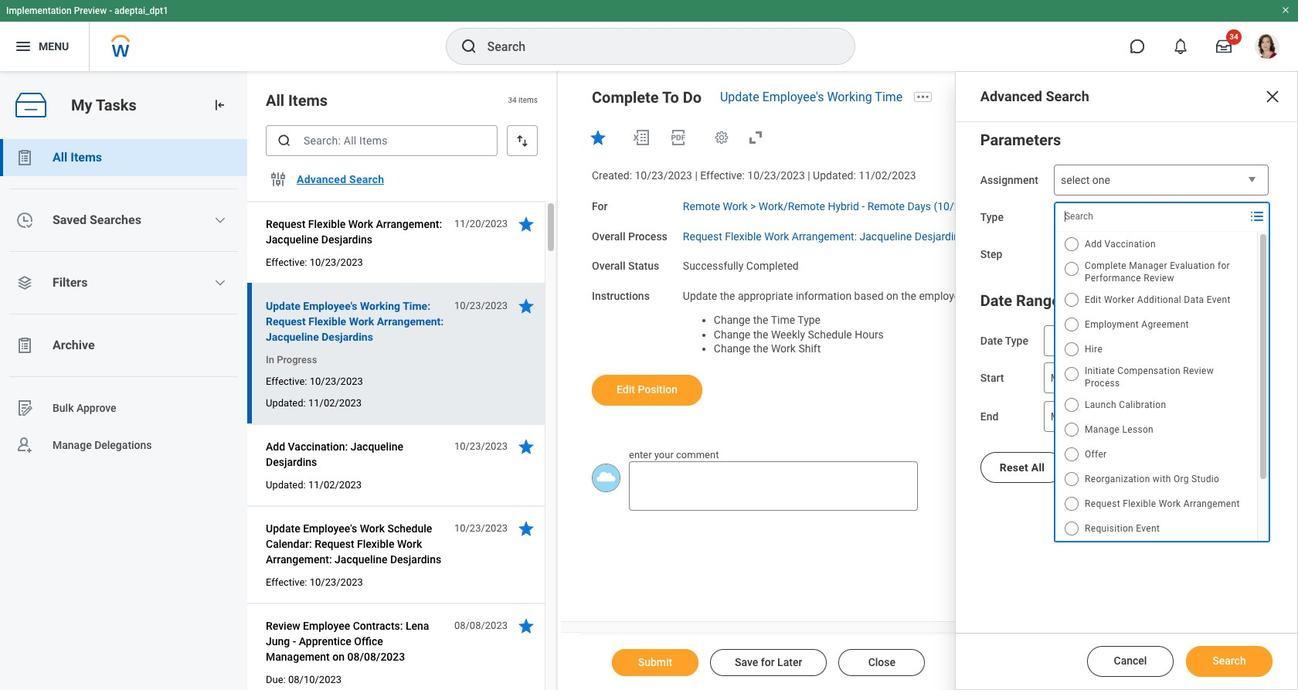 Task type: describe. For each thing, give the bounding box(es) containing it.
schedule inside update employee's work schedule calendar: request flexible work arrangement: jacqueline desjardins
[[388, 523, 432, 535]]

all inside button
[[53, 150, 67, 165]]

08/08/2023 inside the review employee contracts: lena jung - apprentice office management on 08/08/2023
[[347, 651, 405, 663]]

my tasks
[[71, 96, 137, 114]]

update for update employee's working time
[[720, 90, 760, 104]]

complete manager evaluation for performance review
[[1085, 261, 1231, 284]]

hours
[[855, 328, 884, 341]]

mm for end
[[1051, 409, 1064, 423]]

item list element
[[247, 71, 558, 690]]

edit worker additional data event
[[1085, 295, 1231, 305]]

search button
[[1187, 646, 1273, 677]]

search image
[[277, 133, 292, 148]]

complete for complete to do
[[592, 88, 659, 107]]

review inside the review employee contracts: lena jung - apprentice office management on 08/08/2023
[[266, 620, 300, 632]]

overall for overall process
[[592, 230, 626, 242]]

schedule inside change the time type change the weekly schedule hours change the work shift
[[808, 328, 852, 341]]

add vaccination
[[1085, 239, 1156, 250]]

parameters group
[[981, 128, 1273, 270]]

type inside date range group
[[1006, 335, 1029, 347]]

2 remote from the left
[[868, 200, 905, 212]]

start
[[981, 372, 1005, 384]]

/ left initiate
[[1064, 370, 1071, 385]]

successfully completed
[[683, 260, 799, 272]]

work inside change the time type change the weekly schedule hours change the work shift
[[771, 343, 796, 355]]

enter
[[629, 449, 652, 461]]

end group
[[1044, 401, 1149, 432]]

my
[[71, 96, 92, 114]]

- left this
[[1015, 290, 1018, 302]]

advanced inside "dialog"
[[981, 88, 1043, 104]]

work inside request flexible work arrangement: jacqueline desjardins
[[348, 218, 373, 230]]

jacqueline down days
[[860, 230, 912, 242]]

1 remote from the left
[[683, 200, 721, 212]]

2 effective: 10/23/2023 from the top
[[266, 376, 363, 387]]

edit for edit worker additional data event
[[1085, 295, 1102, 305]]

0 vertical spatial search
[[1046, 88, 1090, 104]]

cancel button
[[1088, 646, 1174, 677]]

due:
[[266, 674, 286, 686]]

start group
[[1044, 363, 1149, 393]]

remote work > work/remote hybrid - remote days (10/23/2023)
[[683, 200, 999, 212]]

configure image
[[269, 170, 288, 189]]

all items button
[[0, 139, 247, 176]]

in progress
[[266, 354, 317, 366]]

agreement
[[1142, 319, 1190, 330]]

user plus image
[[15, 436, 34, 455]]

close environment banner image
[[1282, 5, 1291, 15]]

1 horizontal spatial 08/08/2023
[[454, 620, 508, 632]]

assignment
[[981, 174, 1039, 186]]

for
[[592, 200, 608, 212]]

action bar region
[[581, 634, 1299, 690]]

list containing all items
[[0, 139, 247, 464]]

review employee contracts: lena jung - apprentice office management on 08/08/2023
[[266, 620, 429, 663]]

process inside initiate compensation review process
[[1085, 378, 1121, 389]]

cancel
[[1114, 655, 1148, 667]]

review inside complete manager evaluation for performance review
[[1144, 273, 1175, 284]]

manage delegations
[[53, 439, 152, 451]]

arrangement
[[1184, 499, 1241, 509]]

based
[[855, 290, 884, 302]]

3 change from the top
[[714, 343, 751, 355]]

the left the weekly
[[754, 328, 769, 341]]

bulk approve link
[[0, 390, 247, 427]]

request flexible work arrangement: jacqueline desjardins link
[[683, 227, 966, 242]]

inbox large image
[[1217, 39, 1232, 54]]

successfully
[[683, 260, 744, 272]]

jacqueline inside request flexible work arrangement: jacqueline desjardins
[[266, 233, 319, 246]]

time:
[[403, 300, 431, 312]]

2 change from the top
[[714, 328, 751, 341]]

rename image
[[15, 399, 34, 417]]

manage for manage delegations
[[53, 439, 92, 451]]

desjardins inside update employee's work schedule calendar: request flexible work arrangement: jacqueline desjardins
[[390, 554, 442, 566]]

request
[[976, 290, 1012, 302]]

1 | from the left
[[695, 169, 698, 182]]

review inside initiate compensation review process
[[1184, 366, 1214, 376]]

edit for edit position
[[617, 383, 635, 396]]

working for time
[[827, 90, 873, 104]]

clipboard image for archive
[[15, 336, 34, 355]]

initiate
[[1085, 366, 1116, 376]]

bulk approve
[[53, 402, 116, 414]]

vaccination
[[1105, 239, 1156, 250]]

0 vertical spatial 11/02/2023
[[859, 169, 917, 182]]

reset all button
[[981, 452, 1065, 483]]

search image
[[460, 37, 478, 56]]

Step field
[[1055, 240, 1245, 268]]

update employee's working time: request flexible work arrangement: jacqueline desjardins
[[266, 300, 444, 343]]

reset all
[[1000, 462, 1045, 474]]

the left shift
[[754, 343, 769, 355]]

include:
[[1064, 290, 1101, 302]]

items inside item list 'element'
[[288, 91, 328, 110]]

reset
[[1000, 462, 1029, 474]]

hybrid
[[828, 200, 860, 212]]

launch calibration
[[1085, 400, 1167, 410]]

delegations
[[94, 439, 152, 451]]

date range
[[981, 291, 1061, 310]]

fullscreen image
[[747, 128, 765, 147]]

advanced inside button
[[297, 173, 347, 186]]

compensation
[[1118, 366, 1181, 376]]

manage for manage lesson
[[1085, 424, 1120, 435]]

overall status
[[592, 260, 660, 272]]

working for time:
[[360, 300, 400, 312]]

jung
[[266, 635, 290, 648]]

may
[[1041, 290, 1061, 302]]

request up requisition
[[1085, 499, 1121, 509]]

change the time type change the weekly schedule hours change the work shift
[[714, 314, 884, 355]]

information
[[796, 290, 852, 302]]

lesson
[[1123, 424, 1154, 435]]

created: 10/23/2023 | effective: 10/23/2023 | updated: 11/02/2023
[[592, 169, 917, 182]]

prompts image for type
[[1248, 207, 1267, 226]]

requisition
[[1085, 523, 1134, 534]]

implementation preview -   adeptai_dpt1
[[6, 5, 168, 16]]

reorganization
[[1085, 474, 1151, 485]]

1 change from the top
[[714, 314, 751, 326]]

desjardins inside add vaccination: jacqueline desjardins
[[266, 456, 317, 468]]

position
[[638, 383, 678, 396]]

date for date type
[[981, 335, 1003, 347]]

employee's for update employee's work schedule calendar: request flexible work arrangement: jacqueline desjardins
[[303, 523, 357, 535]]

- inside 'remote work > work/remote hybrid - remote days (10/23/2023)' link
[[862, 200, 865, 212]]

employee's for update employee's working time
[[763, 90, 824, 104]]

vaccination:
[[288, 441, 348, 453]]

all items inside button
[[53, 150, 102, 165]]

management
[[266, 651, 330, 663]]

jacqueline inside add vaccination: jacqueline desjardins
[[351, 441, 404, 453]]

Type field
[[1055, 203, 1245, 230]]

type inside parameters group
[[981, 211, 1004, 223]]

2 updated: 11/02/2023 from the top
[[266, 479, 362, 491]]

34 items
[[508, 96, 538, 105]]

enter your comment text field
[[629, 462, 918, 511]]

11/20/2023
[[454, 218, 508, 230]]

/ down hire
[[1084, 370, 1091, 385]]

data
[[1185, 295, 1205, 305]]

preview
[[74, 5, 107, 16]]

transformation import image
[[212, 97, 227, 113]]

completed
[[747, 260, 799, 272]]

worker
[[1105, 295, 1135, 305]]

complete to do
[[592, 88, 702, 107]]

update employee's work schedule calendar: request flexible work arrangement: jacqueline desjardins button
[[266, 519, 446, 569]]

select one button
[[1054, 165, 1269, 196]]

arrangement: inside request flexible work arrangement: jacqueline desjardins
[[376, 218, 442, 230]]

tasks
[[96, 96, 137, 114]]

enter your comment
[[629, 449, 719, 461]]

Date Type field
[[1045, 327, 1235, 355]]

update employee's work schedule calendar: request flexible work arrangement: jacqueline desjardins
[[266, 523, 442, 566]]

manage delegations link
[[0, 427, 247, 464]]

- inside the review employee contracts: lena jung - apprentice office management on 08/08/2023
[[293, 635, 296, 648]]

update the appropriate information based on the employee's request - this may include:
[[683, 290, 1101, 302]]



Task type: locate. For each thing, give the bounding box(es) containing it.
arrangement: inside update employee's work schedule calendar: request flexible work arrangement: jacqueline desjardins
[[266, 554, 332, 566]]

review employee contracts: lena jung - apprentice office management on 08/08/2023 button
[[266, 617, 446, 666]]

implementation preview -   adeptai_dpt1 banner
[[0, 0, 1299, 71]]

edit inside button
[[617, 383, 635, 396]]

0 vertical spatial type
[[981, 211, 1004, 223]]

advanced search up request flexible work arrangement: jacqueline desjardins button
[[297, 173, 384, 186]]

manage
[[1085, 424, 1120, 435], [53, 439, 92, 451]]

0 horizontal spatial working
[[360, 300, 400, 312]]

edit position button
[[592, 375, 703, 406]]

items
[[519, 96, 538, 105]]

overall status element
[[683, 251, 799, 274]]

1 vertical spatial mm
[[1051, 409, 1064, 423]]

on right based
[[887, 290, 899, 302]]

1 vertical spatial 08/08/2023
[[347, 651, 405, 663]]

1 horizontal spatial advanced
[[981, 88, 1043, 104]]

review right compensation
[[1184, 366, 1214, 376]]

1 vertical spatial all items
[[53, 150, 102, 165]]

in
[[266, 354, 274, 366]]

performance
[[1085, 273, 1142, 284]]

progress
[[277, 354, 317, 366]]

1 vertical spatial updated:
[[266, 397, 306, 409]]

update for update the appropriate information based on the employee's request - this may include:
[[683, 290, 718, 302]]

calendar:
[[266, 538, 312, 550]]

0 horizontal spatial type
[[798, 314, 821, 326]]

updated: down in progress
[[266, 397, 306, 409]]

lena
[[406, 620, 429, 632]]

star image for add vaccination: jacqueline desjardins
[[517, 438, 536, 456]]

update down successfully
[[683, 290, 718, 302]]

- up management
[[293, 635, 296, 648]]

employee's up the calendar: in the bottom of the page
[[303, 523, 357, 535]]

- right hybrid
[[862, 200, 865, 212]]

1 horizontal spatial manage
[[1085, 424, 1120, 435]]

request inside request flexible work arrangement: jacqueline desjardins
[[266, 218, 306, 230]]

1 horizontal spatial |
[[808, 169, 811, 182]]

1 horizontal spatial time
[[875, 90, 903, 104]]

remote left '>'
[[683, 200, 721, 212]]

0 vertical spatial time
[[875, 90, 903, 104]]

update up in progress
[[266, 300, 301, 312]]

0 vertical spatial on
[[887, 290, 899, 302]]

parameters
[[981, 131, 1062, 149]]

arrangement: left 11/20/2023
[[376, 218, 442, 230]]

mm left launch
[[1051, 409, 1064, 423]]

1 mm / from the top
[[1051, 370, 1071, 385]]

1 vertical spatial advanced
[[297, 173, 347, 186]]

this
[[1020, 290, 1038, 302]]

calendar image right launch
[[1123, 407, 1142, 426]]

mm / left launch
[[1051, 409, 1071, 423]]

search inside search 'button'
[[1213, 655, 1247, 667]]

advanced search inside "dialog"
[[981, 88, 1090, 104]]

0 vertical spatial 08/08/2023
[[454, 620, 508, 632]]

- inside "implementation preview -   adeptai_dpt1" banner
[[109, 5, 112, 16]]

clipboard image inside all items button
[[15, 148, 34, 167]]

items down my
[[71, 150, 102, 165]]

all items down my
[[53, 150, 102, 165]]

end
[[981, 410, 999, 423]]

star image
[[517, 215, 536, 233]]

change
[[714, 314, 751, 326], [714, 328, 751, 341], [714, 343, 751, 355]]

review
[[1144, 273, 1175, 284], [1184, 366, 1214, 376], [266, 620, 300, 632]]

type inside change the time type change the weekly schedule hours change the work shift
[[798, 314, 821, 326]]

overall up instructions
[[592, 260, 626, 272]]

profile logan mcneil element
[[1246, 29, 1289, 63]]

jacqueline right vaccination:
[[351, 441, 404, 453]]

1 horizontal spatial all
[[266, 91, 285, 110]]

request inside update employee's working time: request flexible work arrangement: jacqueline desjardins
[[266, 315, 306, 328]]

2 prompts image from the top
[[1248, 244, 1267, 263]]

clipboard image for all items
[[15, 148, 34, 167]]

11/02/2023 up days
[[859, 169, 917, 182]]

edit left the position
[[617, 383, 635, 396]]

star image for update employee's work schedule calendar: request flexible work arrangement: jacqueline desjardins
[[517, 519, 536, 538]]

employee's
[[763, 90, 824, 104], [303, 300, 358, 312], [303, 523, 357, 535]]

update employee's working time: request flexible work arrangement: jacqueline desjardins button
[[266, 297, 446, 346]]

0 vertical spatial employee's
[[763, 90, 824, 104]]

effective: 10/23/2023 down request flexible work arrangement: jacqueline desjardins button
[[266, 257, 363, 268]]

date for date range
[[981, 291, 1013, 310]]

0 vertical spatial all
[[266, 91, 285, 110]]

the down appropriate
[[754, 314, 769, 326]]

1 vertical spatial all
[[53, 150, 67, 165]]

0 horizontal spatial all
[[53, 150, 67, 165]]

0 horizontal spatial event
[[1137, 523, 1161, 534]]

comment
[[676, 449, 719, 461]]

select one
[[1061, 174, 1111, 186]]

step
[[981, 248, 1003, 261]]

schedule
[[808, 328, 852, 341], [388, 523, 432, 535]]

request inside update employee's work schedule calendar: request flexible work arrangement: jacqueline desjardins
[[315, 538, 354, 550]]

mm left initiate
[[1051, 370, 1064, 385]]

update for update employee's work schedule calendar: request flexible work arrangement: jacqueline desjardins
[[266, 523, 300, 535]]

range
[[1017, 291, 1061, 310]]

review up jung
[[266, 620, 300, 632]]

employee's up fullscreen image
[[763, 90, 824, 104]]

0 horizontal spatial review
[[266, 620, 300, 632]]

date left this
[[981, 291, 1013, 310]]

mm for start
[[1051, 370, 1064, 385]]

(10/23/2023)
[[934, 200, 999, 212]]

08/08/2023 down office on the bottom left of page
[[347, 651, 405, 663]]

add for add vaccination
[[1085, 239, 1103, 250]]

0 vertical spatial effective: 10/23/2023
[[266, 257, 363, 268]]

search inside advanced search button
[[349, 173, 384, 186]]

on inside the review employee contracts: lena jung - apprentice office management on 08/08/2023
[[333, 651, 345, 663]]

-
[[109, 5, 112, 16], [862, 200, 865, 212], [1015, 290, 1018, 302], [293, 635, 296, 648]]

1 vertical spatial 11/02/2023
[[308, 397, 362, 409]]

2 vertical spatial 11/02/2023
[[308, 479, 362, 491]]

advanced
[[981, 88, 1043, 104], [297, 173, 347, 186]]

complete for complete manager evaluation for performance review
[[1085, 261, 1127, 271]]

2 horizontal spatial type
[[1006, 335, 1029, 347]]

2 overall from the top
[[592, 260, 626, 272]]

1 overall from the top
[[592, 230, 626, 242]]

0 horizontal spatial |
[[695, 169, 698, 182]]

work/remote
[[759, 200, 826, 212]]

request right the calendar: in the bottom of the page
[[315, 538, 354, 550]]

0 vertical spatial items
[[288, 91, 328, 110]]

one
[[1093, 174, 1111, 186]]

1 effective: 10/23/2023 from the top
[[266, 257, 363, 268]]

manage inside list
[[53, 439, 92, 451]]

calendar image
[[1123, 369, 1142, 387], [1123, 407, 1142, 426]]

0 horizontal spatial 08/08/2023
[[347, 651, 405, 663]]

0 vertical spatial review
[[1144, 273, 1175, 284]]

request flexible work arrangement: jacqueline desjardins down remote work > work/remote hybrid - remote days (10/23/2023)
[[683, 230, 966, 242]]

employee's
[[919, 290, 973, 302]]

view printable version (pdf) image
[[669, 128, 688, 147]]

date range group
[[981, 288, 1273, 434]]

updated: 11/02/2023
[[266, 397, 362, 409], [266, 479, 362, 491]]

star image
[[589, 128, 608, 147], [517, 297, 536, 315], [517, 438, 536, 456], [517, 519, 536, 538], [517, 617, 536, 635]]

2 clipboard image from the top
[[15, 336, 34, 355]]

all inside item list 'element'
[[266, 91, 285, 110]]

1 horizontal spatial remote
[[868, 200, 905, 212]]

work inside update employee's working time: request flexible work arrangement: jacqueline desjardins
[[349, 315, 374, 328]]

0 vertical spatial calendar image
[[1123, 369, 1142, 387]]

type up step
[[981, 211, 1004, 223]]

1 mm from the top
[[1051, 370, 1064, 385]]

0 horizontal spatial edit
[[617, 383, 635, 396]]

list
[[0, 139, 247, 464]]

1 vertical spatial on
[[333, 651, 345, 663]]

0 horizontal spatial manage
[[53, 439, 92, 451]]

desjardins inside update employee's working time: request flexible work arrangement: jacqueline desjardins
[[322, 331, 373, 343]]

the left employee's
[[902, 290, 917, 302]]

edit left worker
[[1085, 295, 1102, 305]]

employee's inside update employee's work schedule calendar: request flexible work arrangement: jacqueline desjardins
[[303, 523, 357, 535]]

11/02/2023
[[859, 169, 917, 182], [308, 397, 362, 409], [308, 479, 362, 491]]

effective: 10/23/2023 for employee's
[[266, 577, 363, 588]]

for
[[1218, 261, 1231, 271]]

08/08/2023 right lena
[[454, 620, 508, 632]]

employee
[[303, 620, 350, 632]]

mm / inside end group
[[1051, 409, 1071, 423]]

calibration
[[1120, 400, 1167, 410]]

updated: up 'remote work > work/remote hybrid - remote days (10/23/2023)' link
[[813, 169, 856, 182]]

1 vertical spatial schedule
[[388, 523, 432, 535]]

complete up export to excel image at the top
[[592, 88, 659, 107]]

date range button
[[981, 291, 1061, 310]]

08/08/2023
[[454, 620, 508, 632], [347, 651, 405, 663]]

items up search icon
[[288, 91, 328, 110]]

jacqueline inside update employee's working time: request flexible work arrangement: jacqueline desjardins
[[266, 331, 319, 343]]

0 horizontal spatial complete
[[592, 88, 659, 107]]

0 horizontal spatial time
[[771, 314, 796, 326]]

effective: 10/23/2023 up employee
[[266, 577, 363, 588]]

arrangement:
[[376, 218, 442, 230], [792, 230, 857, 242], [377, 315, 444, 328], [266, 554, 332, 566]]

process down initiate
[[1085, 378, 1121, 389]]

add
[[1085, 239, 1103, 250], [266, 441, 285, 453]]

- right preview at the left of the page
[[109, 5, 112, 16]]

1 vertical spatial edit
[[617, 383, 635, 396]]

star image for update employee's working time: request flexible work arrangement: jacqueline desjardins
[[517, 297, 536, 315]]

time inside change the time type change the weekly schedule hours change the work shift
[[771, 314, 796, 326]]

2 vertical spatial updated:
[[266, 479, 306, 491]]

the down successfully completed
[[720, 290, 736, 302]]

edit position
[[617, 383, 678, 396]]

calendar image inside start group
[[1123, 369, 1142, 387]]

request down configure image
[[266, 218, 306, 230]]

overall for overall status
[[592, 260, 626, 272]]

1 horizontal spatial edit
[[1085, 295, 1102, 305]]

mm inside end group
[[1051, 409, 1064, 423]]

1 vertical spatial event
[[1137, 523, 1161, 534]]

0 horizontal spatial schedule
[[388, 523, 432, 535]]

date type
[[981, 335, 1029, 347]]

update inside update employee's work schedule calendar: request flexible work arrangement: jacqueline desjardins
[[266, 523, 300, 535]]

updated: 11/02/2023 down add vaccination: jacqueline desjardins
[[266, 479, 362, 491]]

advanced search dialog
[[955, 71, 1299, 690]]

3 effective: 10/23/2023 from the top
[[266, 577, 363, 588]]

0 vertical spatial advanced
[[981, 88, 1043, 104]]

arrangement: down time:
[[377, 315, 444, 328]]

1 date from the top
[[981, 291, 1013, 310]]

0 vertical spatial mm /
[[1051, 370, 1071, 385]]

add vaccination: jacqueline desjardins button
[[266, 438, 446, 472]]

to
[[663, 88, 679, 107]]

my tasks element
[[0, 71, 247, 690]]

0 vertical spatial clipboard image
[[15, 148, 34, 167]]

0 horizontal spatial process
[[628, 230, 668, 242]]

request up successfully
[[683, 230, 723, 242]]

notifications large image
[[1174, 39, 1189, 54]]

employee's for update employee's working time: request flexible work arrangement: jacqueline desjardins
[[303, 300, 358, 312]]

request flexible work arrangement: jacqueline desjardins down advanced search button
[[266, 218, 442, 246]]

flexible inside update employee's working time: request flexible work arrangement: jacqueline desjardins
[[309, 315, 346, 328]]

1 vertical spatial updated: 11/02/2023
[[266, 479, 362, 491]]

event down the request flexible work arrangement
[[1137, 523, 1161, 534]]

updated: 11/02/2023 up vaccination:
[[266, 397, 362, 409]]

calendar image for end
[[1123, 407, 1142, 426]]

/
[[1064, 370, 1071, 385], [1084, 370, 1091, 385], [1064, 409, 1071, 423], [1084, 409, 1091, 423]]

1 calendar image from the top
[[1123, 369, 1142, 387]]

0 horizontal spatial search
[[349, 173, 384, 186]]

1 prompts image from the top
[[1248, 207, 1267, 226]]

all items up search icon
[[266, 91, 328, 110]]

add for add vaccination: jacqueline desjardins
[[266, 441, 285, 453]]

arrangement: down remote work > work/remote hybrid - remote days (10/23/2023)
[[792, 230, 857, 242]]

on down apprentice
[[333, 651, 345, 663]]

>
[[751, 200, 756, 212]]

advanced right configure image
[[297, 173, 347, 186]]

evaluation
[[1171, 261, 1216, 271]]

11/02/2023 down add vaccination: jacqueline desjardins
[[308, 479, 362, 491]]

remote work > work/remote hybrid - remote days (10/23/2023) link
[[683, 197, 999, 212]]

1 horizontal spatial on
[[887, 290, 899, 302]]

request
[[266, 218, 306, 230], [683, 230, 723, 242], [266, 315, 306, 328], [1085, 499, 1121, 509], [315, 538, 354, 550]]

0 horizontal spatial add
[[266, 441, 285, 453]]

0 vertical spatial complete
[[592, 88, 659, 107]]

effective: 10/23/2023 for flexible
[[266, 257, 363, 268]]

requisition event
[[1085, 523, 1161, 534]]

1 vertical spatial time
[[771, 314, 796, 326]]

update for update employee's working time: request flexible work arrangement: jacqueline desjardins
[[266, 300, 301, 312]]

overall down for
[[592, 230, 626, 242]]

0 horizontal spatial request flexible work arrangement: jacqueline desjardins
[[266, 218, 442, 246]]

overall process
[[592, 230, 668, 242]]

0 vertical spatial updated:
[[813, 169, 856, 182]]

review down "manager"
[[1144, 273, 1175, 284]]

2 date from the top
[[981, 335, 1003, 347]]

2 vertical spatial effective: 10/23/2023
[[266, 577, 363, 588]]

1 vertical spatial working
[[360, 300, 400, 312]]

select
[[1061, 174, 1090, 186]]

jacqueline
[[860, 230, 912, 242], [266, 233, 319, 246], [266, 331, 319, 343], [351, 441, 404, 453], [335, 554, 388, 566]]

1 vertical spatial employee's
[[303, 300, 358, 312]]

0 vertical spatial schedule
[[808, 328, 852, 341]]

manager
[[1130, 261, 1168, 271]]

1 vertical spatial items
[[71, 150, 102, 165]]

your
[[655, 449, 674, 461]]

all items inside item list 'element'
[[266, 91, 328, 110]]

1 horizontal spatial type
[[981, 211, 1004, 223]]

1 vertical spatial mm /
[[1051, 409, 1071, 423]]

complete up performance on the right top
[[1085, 261, 1127, 271]]

shift
[[799, 343, 821, 355]]

0 vertical spatial edit
[[1085, 295, 1102, 305]]

date up start at right bottom
[[981, 335, 1003, 347]]

launch
[[1085, 400, 1117, 410]]

additional
[[1138, 295, 1182, 305]]

adeptai_dpt1
[[114, 5, 168, 16]]

employee's inside update employee's working time: request flexible work arrangement: jacqueline desjardins
[[303, 300, 358, 312]]

type up the weekly
[[798, 314, 821, 326]]

2 | from the left
[[808, 169, 811, 182]]

1 horizontal spatial event
[[1207, 295, 1231, 305]]

update
[[720, 90, 760, 104], [683, 290, 718, 302], [266, 300, 301, 312], [266, 523, 300, 535]]

jacqueline up the contracts:
[[335, 554, 388, 566]]

updated: down vaccination:
[[266, 479, 306, 491]]

0 vertical spatial mm
[[1051, 370, 1064, 385]]

0 horizontal spatial all items
[[53, 150, 102, 165]]

1 horizontal spatial all items
[[266, 91, 328, 110]]

process up status
[[628, 230, 668, 242]]

complete inside complete manager evaluation for performance review
[[1085, 261, 1127, 271]]

calendar image for start
[[1123, 369, 1142, 387]]

update up the calendar: in the bottom of the page
[[266, 523, 300, 535]]

with
[[1153, 474, 1172, 485]]

do
[[683, 88, 702, 107]]

add inside add vaccination: jacqueline desjardins
[[266, 441, 285, 453]]

1 horizontal spatial complete
[[1085, 261, 1127, 271]]

1 vertical spatial change
[[714, 328, 751, 341]]

2 vertical spatial change
[[714, 343, 751, 355]]

request up in progress
[[266, 315, 306, 328]]

0 vertical spatial working
[[827, 90, 873, 104]]

request flexible work arrangement
[[1085, 499, 1241, 509]]

0 vertical spatial prompts image
[[1248, 207, 1267, 226]]

star image for review employee contracts: lena jung - apprentice office management on 08/08/2023
[[517, 617, 536, 635]]

0 vertical spatial overall
[[592, 230, 626, 242]]

desjardins
[[915, 230, 966, 242], [321, 233, 373, 246], [322, 331, 373, 343], [266, 456, 317, 468], [390, 554, 442, 566]]

effective: 10/23/2023 down progress
[[266, 376, 363, 387]]

desjardins inside request flexible work arrangement: jacqueline desjardins button
[[321, 233, 373, 246]]

apprentice
[[299, 635, 352, 648]]

0 vertical spatial manage
[[1085, 424, 1120, 435]]

1 vertical spatial calendar image
[[1123, 407, 1142, 426]]

reorganization with org studio
[[1085, 474, 1220, 485]]

advanced search up parameters button
[[981, 88, 1090, 104]]

employment
[[1085, 319, 1140, 330]]

advanced search inside button
[[297, 173, 384, 186]]

arrangement: inside update employee's working time: request flexible work arrangement: jacqueline desjardins
[[377, 315, 444, 328]]

working inside update employee's working time: request flexible work arrangement: jacqueline desjardins
[[360, 300, 400, 312]]

event
[[1207, 295, 1231, 305], [1137, 523, 1161, 534]]

2 vertical spatial search
[[1213, 655, 1247, 667]]

due: 08/10/2023
[[266, 674, 342, 686]]

prompts image for step
[[1248, 244, 1267, 263]]

clipboard image
[[15, 148, 34, 167], [15, 336, 34, 355]]

update inside update employee's working time: request flexible work arrangement: jacqueline desjardins
[[266, 300, 301, 312]]

event right the data
[[1207, 295, 1231, 305]]

jacqueline inside update employee's work schedule calendar: request flexible work arrangement: jacqueline desjardins
[[335, 554, 388, 566]]

all items
[[266, 91, 328, 110], [53, 150, 102, 165]]

0 vertical spatial advanced search
[[981, 88, 1090, 104]]

request flexible work arrangement: jacqueline desjardins button
[[266, 215, 446, 249]]

1 horizontal spatial review
[[1144, 273, 1175, 284]]

1 vertical spatial process
[[1085, 378, 1121, 389]]

prompts image
[[1248, 207, 1267, 226], [1248, 244, 1267, 263]]

update employee's working time link
[[720, 90, 903, 104]]

parameters button
[[981, 131, 1062, 149]]

calendar image inside end group
[[1123, 407, 1142, 426]]

employee's up progress
[[303, 300, 358, 312]]

1 clipboard image from the top
[[15, 148, 34, 167]]

1 horizontal spatial request flexible work arrangement: jacqueline desjardins
[[683, 230, 966, 242]]

jacqueline down configure image
[[266, 233, 319, 246]]

1 updated: 11/02/2023 from the top
[[266, 397, 362, 409]]

1 vertical spatial manage
[[53, 439, 92, 451]]

manage down launch
[[1085, 424, 1120, 435]]

0 horizontal spatial remote
[[683, 200, 721, 212]]

1 horizontal spatial schedule
[[808, 328, 852, 341]]

1 vertical spatial effective: 10/23/2023
[[266, 376, 363, 387]]

remote left days
[[868, 200, 905, 212]]

arrangement: down the calendar: in the bottom of the page
[[266, 554, 332, 566]]

mm inside start group
[[1051, 370, 1064, 385]]

calendar image up launch calibration
[[1123, 369, 1142, 387]]

manage down bulk
[[53, 439, 92, 451]]

add left vaccination
[[1085, 239, 1103, 250]]

mm / inside start group
[[1051, 370, 1071, 385]]

2 calendar image from the top
[[1123, 407, 1142, 426]]

1 vertical spatial search
[[349, 173, 384, 186]]

bulk
[[53, 402, 74, 414]]

update up fullscreen image
[[720, 90, 760, 104]]

mm / for end
[[1051, 409, 1071, 423]]

x image
[[1264, 87, 1283, 106]]

2 vertical spatial employee's
[[303, 523, 357, 535]]

studio
[[1192, 474, 1220, 485]]

request flexible work arrangement: jacqueline desjardins inside button
[[266, 218, 442, 246]]

2 mm from the top
[[1051, 409, 1064, 423]]

items inside button
[[71, 150, 102, 165]]

all inside button
[[1032, 462, 1045, 474]]

manage lesson
[[1085, 424, 1154, 435]]

desjardins inside the request flexible work arrangement: jacqueline desjardins link
[[915, 230, 966, 242]]

appropriate
[[738, 290, 793, 302]]

/ up manage lesson
[[1084, 409, 1091, 423]]

advanced up parameters button
[[981, 88, 1043, 104]]

11/02/2023 up vaccination:
[[308, 397, 362, 409]]

1 horizontal spatial working
[[827, 90, 873, 104]]

1 vertical spatial advanced search
[[297, 173, 384, 186]]

0 vertical spatial event
[[1207, 295, 1231, 305]]

offer
[[1085, 449, 1107, 460]]

/ left launch
[[1064, 409, 1071, 423]]

jacqueline up in progress
[[266, 331, 319, 343]]

add left vaccination:
[[266, 441, 285, 453]]

flexible inside update employee's work schedule calendar: request flexible work arrangement: jacqueline desjardins
[[357, 538, 395, 550]]

1 horizontal spatial advanced search
[[981, 88, 1090, 104]]

2 vertical spatial review
[[266, 620, 300, 632]]

1 horizontal spatial search
[[1046, 88, 1090, 104]]

1 vertical spatial complete
[[1085, 261, 1127, 271]]

0 horizontal spatial items
[[71, 150, 102, 165]]

clipboard image inside "archive" button
[[15, 336, 34, 355]]

export to excel image
[[632, 128, 651, 147]]

0 horizontal spatial advanced
[[297, 173, 347, 186]]

status
[[628, 260, 660, 272]]

type down "date range" button
[[1006, 335, 1029, 347]]

mm / left initiate
[[1051, 370, 1071, 385]]

2 mm / from the top
[[1051, 409, 1071, 423]]

1 vertical spatial overall
[[592, 260, 626, 272]]

update employee's working time
[[720, 90, 903, 104]]

mm / for start
[[1051, 370, 1071, 385]]

1 vertical spatial date
[[981, 335, 1003, 347]]

employment agreement
[[1085, 319, 1190, 330]]

1 horizontal spatial add
[[1085, 239, 1103, 250]]

implementation
[[6, 5, 72, 16]]

0 vertical spatial updated: 11/02/2023
[[266, 397, 362, 409]]



Task type: vqa. For each thing, say whether or not it's contained in the screenshot.
the Manage Lesson
yes



